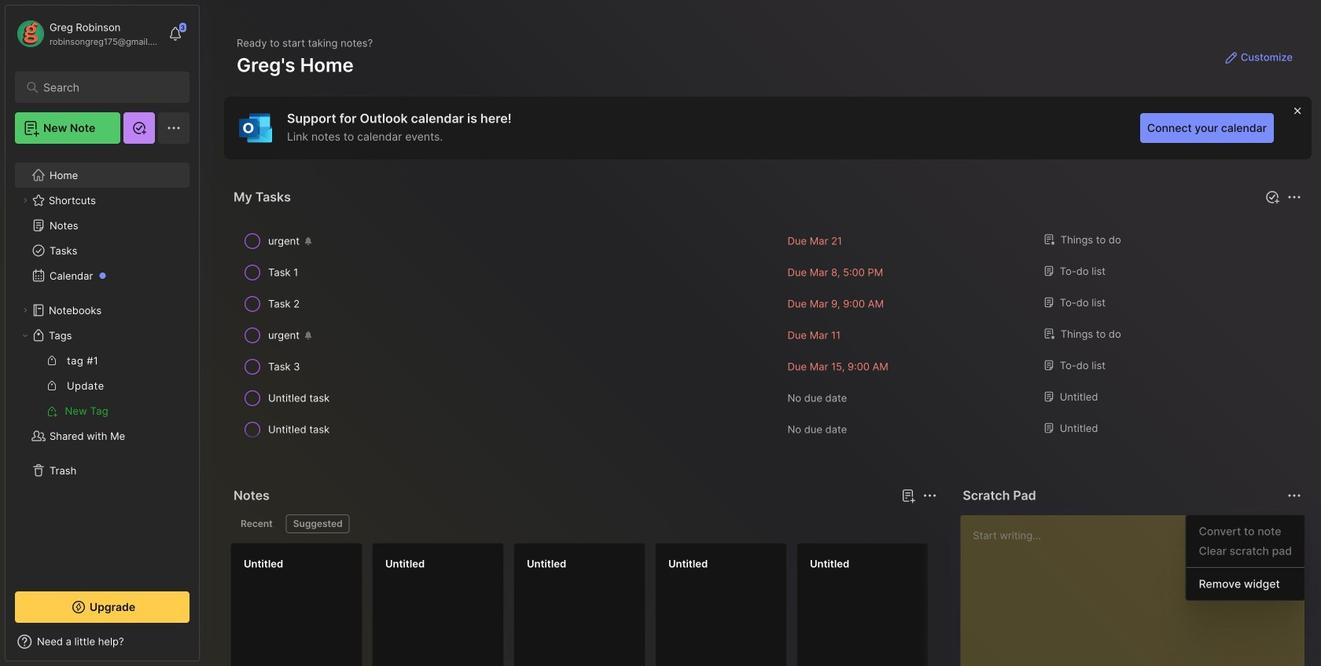Task type: describe. For each thing, give the bounding box(es) containing it.
0 vertical spatial more actions image
[[1285, 188, 1304, 207]]

Search text field
[[43, 80, 169, 95]]

expand tags image
[[20, 331, 30, 341]]

Account field
[[15, 18, 160, 50]]

dropdown list menu
[[1187, 522, 1305, 595]]

new task image
[[1265, 190, 1281, 205]]

tree inside main element
[[6, 153, 199, 578]]

WHAT'S NEW field
[[6, 630, 199, 655]]

Start writing… text field
[[973, 516, 1304, 667]]

none search field inside main element
[[43, 78, 169, 97]]



Task type: locate. For each thing, give the bounding box(es) containing it.
0 horizontal spatial tab
[[234, 515, 280, 534]]

tab
[[234, 515, 280, 534], [286, 515, 350, 534]]

group inside tree
[[15, 348, 189, 424]]

0 vertical spatial row group
[[230, 226, 1306, 446]]

tree
[[6, 153, 199, 578]]

1 tab from the left
[[234, 515, 280, 534]]

1 vertical spatial more actions image
[[921, 487, 939, 506]]

0 horizontal spatial more actions image
[[921, 487, 939, 506]]

2 row group from the top
[[230, 544, 1321, 667]]

1 horizontal spatial tab
[[286, 515, 350, 534]]

expand notebooks image
[[20, 306, 30, 315]]

More actions field
[[1284, 186, 1306, 208], [919, 485, 941, 507], [1284, 485, 1306, 507]]

main element
[[0, 0, 205, 667]]

more actions image
[[1285, 487, 1304, 506]]

1 horizontal spatial more actions image
[[1285, 188, 1304, 207]]

row group
[[230, 226, 1306, 446], [230, 544, 1321, 667]]

1 row group from the top
[[230, 226, 1306, 446]]

1 vertical spatial row group
[[230, 544, 1321, 667]]

2 tab from the left
[[286, 515, 350, 534]]

None search field
[[43, 78, 169, 97]]

group
[[15, 348, 189, 424]]

click to collapse image
[[199, 638, 210, 657]]

more actions image
[[1285, 188, 1304, 207], [921, 487, 939, 506]]

tab list
[[234, 515, 935, 534]]



Task type: vqa. For each thing, say whether or not it's contained in the screenshot.
Main element
yes



